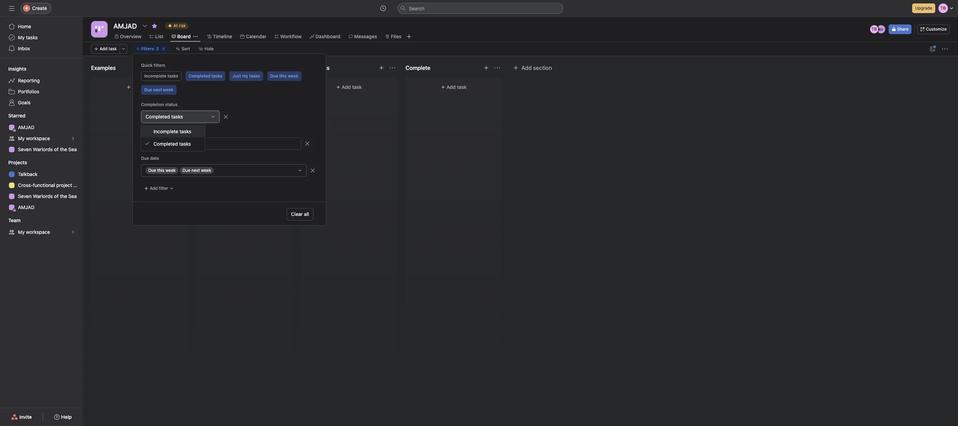 Task type: describe. For each thing, give the bounding box(es) containing it.
calendar link
[[240, 33, 267, 40]]

1 horizontal spatial more actions image
[[943, 46, 948, 52]]

the for talkback
[[60, 194, 67, 199]]

messages link
[[349, 33, 377, 40]]

talkback link
[[4, 169, 79, 180]]

1 vertical spatial due next week
[[183, 168, 211, 173]]

hide button
[[196, 44, 217, 54]]

dashboard
[[316, 33, 341, 39]]

my inside starred element
[[18, 136, 25, 141]]

create button
[[21, 3, 51, 14]]

amjad inside starred element
[[18, 125, 34, 130]]

add filter
[[150, 186, 168, 191]]

clear all
[[291, 212, 309, 217]]

at risk button
[[162, 21, 192, 31]]

2 vertical spatial completed tasks
[[154, 141, 191, 147]]

add filter button
[[141, 184, 177, 194]]

due this week button
[[267, 71, 302, 81]]

tasks right the my
[[249, 74, 260, 79]]

due next week button
[[141, 85, 177, 95]]

insights element
[[0, 63, 83, 110]]

timeline link
[[207, 33, 232, 40]]

next inside button
[[153, 87, 162, 92]]

completed inside button
[[189, 74, 211, 79]]

goals
[[18, 100, 31, 106]]

tasks up "due next week" button
[[168, 74, 178, 79]]

(dynamic)
[[162, 141, 184, 147]]

share
[[898, 27, 909, 32]]

list link
[[150, 33, 163, 40]]

add inside add section button
[[522, 65, 532, 71]]

date
[[150, 156, 159, 161]]

filters: 3
[[141, 46, 159, 51]]

tasks inside global element
[[26, 35, 38, 40]]

projects
[[8, 160, 27, 166]]

task for examples
[[143, 84, 152, 90]]

dashboard link
[[310, 33, 341, 40]]

my workspace link inside the teams element
[[4, 227, 79, 238]]

hide sidebar image
[[9, 6, 14, 11]]

tasks down incomplete tasks link
[[179, 141, 191, 147]]

sort button
[[173, 44, 193, 54]]

insights
[[8, 66, 26, 72]]

me (dynamic)
[[154, 141, 184, 147]]

just my tasks button
[[230, 71, 263, 81]]

just my tasks
[[233, 74, 260, 79]]

cross-functional project plan link
[[4, 180, 83, 191]]

filters: 3 button
[[133, 44, 170, 54]]

my tasks link
[[4, 32, 79, 43]]

inbox
[[18, 46, 30, 51]]

add task button for in progress
[[305, 81, 393, 94]]

my
[[242, 74, 248, 79]]

my workspace inside the teams element
[[18, 229, 50, 235]]

me
[[154, 141, 161, 147]]

remove image for status
[[223, 114, 229, 120]]

files link
[[386, 33, 402, 40]]

add task image for to do
[[274, 65, 280, 71]]

home link
[[4, 21, 79, 32]]

invite
[[19, 415, 32, 421]]

workflow link
[[275, 33, 302, 40]]

due this week inside button
[[270, 74, 298, 79]]

add task button for examples
[[95, 81, 184, 94]]

all
[[304, 212, 309, 217]]

seven for talkback
[[18, 194, 32, 199]]

to do
[[196, 65, 210, 71]]

risk
[[179, 23, 186, 28]]

3
[[156, 46, 159, 51]]

more section actions image
[[495, 65, 500, 71]]

completed tasks button
[[141, 111, 220, 123]]

seven for amjad
[[18, 147, 32, 153]]

filter
[[159, 186, 168, 191]]

incomplete tasks link
[[141, 125, 205, 138]]

add task button for complete
[[410, 81, 498, 94]]

projects button
[[0, 159, 27, 166]]

tasks down completed tasks dropdown button
[[180, 129, 191, 134]]

due left date
[[141, 156, 149, 161]]

add section
[[522, 65, 552, 71]]

messages
[[354, 33, 377, 39]]

completed tasks inside button
[[189, 74, 222, 79]]

to
[[161, 129, 165, 134]]

inbox link
[[4, 43, 79, 54]]

portfolios
[[18, 89, 39, 95]]

due this week inside "group"
[[148, 168, 176, 173]]

1 amjad link from the top
[[4, 122, 79, 133]]

quick
[[141, 63, 153, 68]]

1 vertical spatial incomplete tasks
[[154, 129, 191, 134]]

reporting
[[18, 78, 40, 84]]

group containing due this week
[[141, 165, 318, 177]]

reporting link
[[4, 75, 79, 86]]

remove from starred image
[[152, 23, 157, 29]]

next inside "group"
[[192, 168, 200, 173]]

task for in progress
[[352, 84, 362, 90]]

add section button
[[511, 62, 555, 74]]

files
[[391, 33, 402, 39]]

0 horizontal spatial more actions image
[[121, 47, 125, 51]]

sea for talkback
[[68, 194, 77, 199]]

remove image
[[305, 141, 310, 147]]

at risk
[[174, 23, 186, 28]]

this inside button
[[279, 74, 287, 79]]

my inside global element
[[18, 35, 25, 40]]

my tasks
[[18, 35, 38, 40]]

team button
[[0, 217, 21, 224]]

my inside the teams element
[[18, 229, 25, 235]]

upgrade button
[[913, 3, 936, 13]]

customize
[[927, 27, 947, 32]]

completed tasks inside dropdown button
[[146, 114, 183, 120]]

add task for complete
[[447, 84, 467, 90]]

filters
[[154, 63, 165, 68]]

starred
[[8, 113, 25, 119]]

quick filters
[[141, 63, 165, 68]]

hide
[[205, 46, 214, 51]]

add task for examples
[[132, 84, 152, 90]]

cross-
[[18, 183, 33, 188]]

incomplete inside incomplete tasks link
[[154, 129, 178, 134]]

tasks left just
[[212, 74, 222, 79]]

completed tasks button
[[186, 71, 225, 81]]

teams element
[[0, 215, 83, 239]]

just
[[233, 74, 241, 79]]

tab actions image
[[194, 35, 198, 39]]

seven warlords of the sea for amjad
[[18, 147, 77, 153]]

status
[[165, 102, 178, 107]]



Task type: vqa. For each thing, say whether or not it's contained in the screenshot.
Hide
yes



Task type: locate. For each thing, give the bounding box(es) containing it.
remove image inside "group"
[[310, 168, 316, 174]]

1 vertical spatial completed tasks
[[146, 114, 183, 120]]

seven warlords of the sea link inside starred element
[[4, 144, 79, 155]]

0 vertical spatial warlords
[[33, 147, 53, 153]]

0 vertical spatial due next week
[[144, 87, 173, 92]]

add inside add filter dropdown button
[[150, 186, 158, 191]]

next
[[153, 87, 162, 92], [192, 168, 200, 173]]

of inside starred element
[[54, 147, 59, 153]]

amjad up team
[[18, 205, 34, 210]]

0 vertical spatial next
[[153, 87, 162, 92]]

1 seven from the top
[[18, 147, 32, 153]]

seven warlords of the sea up talkback link
[[18, 147, 77, 153]]

cross-functional project plan
[[18, 183, 83, 188]]

1 horizontal spatial due this week
[[270, 74, 298, 79]]

seven down cross-
[[18, 194, 32, 199]]

sea for amjad
[[68, 147, 77, 153]]

1 my workspace from the top
[[18, 136, 50, 141]]

show options image
[[142, 23, 148, 29]]

of inside the projects element
[[54, 194, 59, 199]]

tasks down "status"
[[171, 114, 183, 120]]

2 add task image from the left
[[274, 65, 280, 71]]

help button
[[50, 412, 76, 424]]

seven up projects
[[18, 147, 32, 153]]

1 sea from the top
[[68, 147, 77, 153]]

2 my workspace link from the top
[[4, 227, 79, 238]]

1 vertical spatial due this week
[[148, 168, 176, 173]]

warlords for amjad
[[33, 147, 53, 153]]

1 of from the top
[[54, 147, 59, 153]]

0 vertical spatial see details, my workspace image
[[71, 137, 75, 141]]

add task image up due this week button
[[274, 65, 280, 71]]

1 vertical spatial completed
[[146, 114, 170, 120]]

seven warlords of the sea down cross-functional project plan
[[18, 194, 77, 199]]

remove image inside completed tasks group
[[223, 114, 229, 120]]

insights button
[[0, 66, 26, 72]]

completed tasks down completion status
[[146, 114, 183, 120]]

calendar
[[246, 33, 267, 39]]

my workspace inside starred element
[[18, 136, 50, 141]]

completed tasks down to do
[[189, 74, 222, 79]]

0 horizontal spatial remove image
[[223, 114, 229, 120]]

incomplete tasks down filters
[[144, 74, 178, 79]]

starred button
[[0, 112, 25, 119]]

the down project
[[60, 194, 67, 199]]

1 vertical spatial my workspace
[[18, 229, 50, 235]]

my workspace
[[18, 136, 50, 141], [18, 229, 50, 235]]

0 vertical spatial seven warlords of the sea
[[18, 147, 77, 153]]

workflow
[[280, 33, 302, 39]]

1 vertical spatial next
[[192, 168, 200, 173]]

1 horizontal spatial next
[[192, 168, 200, 173]]

the inside starred element
[[60, 147, 67, 153]]

3 add task image from the left
[[484, 65, 489, 71]]

1 vertical spatial my
[[18, 136, 25, 141]]

1 horizontal spatial due next week
[[183, 168, 211, 173]]

task for complete
[[457, 84, 467, 90]]

2 my from the top
[[18, 136, 25, 141]]

due down due date
[[148, 168, 156, 173]]

assigned
[[141, 129, 160, 134]]

Search tasks, projects, and more text field
[[398, 3, 564, 14]]

task
[[109, 46, 117, 51], [143, 84, 152, 90], [352, 84, 362, 90], [457, 84, 467, 90]]

incomplete tasks inside button
[[144, 74, 178, 79]]

completed tasks group
[[141, 111, 318, 123]]

sea
[[68, 147, 77, 153], [68, 194, 77, 199]]

1 vertical spatial seven warlords of the sea link
[[4, 191, 79, 202]]

my up inbox
[[18, 35, 25, 40]]

2 seven warlords of the sea link from the top
[[4, 191, 79, 202]]

add task image for complete
[[484, 65, 489, 71]]

seven warlords of the sea link for amjad
[[4, 144, 79, 155]]

incomplete inside 'incomplete tasks' button
[[144, 74, 167, 79]]

completed tasks down incomplete tasks link
[[154, 141, 191, 147]]

0 vertical spatial completed
[[189, 74, 211, 79]]

board link
[[172, 33, 191, 40]]

sea inside starred element
[[68, 147, 77, 153]]

1 vertical spatial remove image
[[310, 168, 316, 174]]

remove image up me (dynamic) group
[[223, 114, 229, 120]]

1 seven warlords of the sea from the top
[[18, 147, 77, 153]]

save options image
[[930, 46, 936, 52]]

warlords inside starred element
[[33, 147, 53, 153]]

2 amjad link from the top
[[4, 202, 79, 213]]

add task
[[100, 46, 117, 51], [132, 84, 152, 90], [342, 84, 362, 90], [447, 84, 467, 90]]

0 vertical spatial incomplete tasks
[[144, 74, 178, 79]]

0 horizontal spatial due this week
[[148, 168, 176, 173]]

seven inside the projects element
[[18, 194, 32, 199]]

the
[[60, 147, 67, 153], [60, 194, 67, 199]]

due down the completed tasks link at left
[[183, 168, 190, 173]]

amjad down starred
[[18, 125, 34, 130]]

of for amjad
[[54, 147, 59, 153]]

more actions image right save options image
[[943, 46, 948, 52]]

1 vertical spatial the
[[60, 194, 67, 199]]

1 vertical spatial warlords
[[33, 194, 53, 199]]

plan
[[73, 183, 83, 188]]

project
[[56, 183, 72, 188]]

warlords for talkback
[[33, 194, 53, 199]]

team
[[8, 218, 21, 224]]

add task for in progress
[[342, 84, 362, 90]]

seven warlords of the sea for talkback
[[18, 194, 77, 199]]

global element
[[0, 17, 83, 58]]

complete
[[406, 65, 431, 71]]

workspace
[[26, 136, 50, 141], [26, 229, 50, 235]]

me (dynamic) cell
[[143, 140, 193, 148]]

0 vertical spatial completed tasks
[[189, 74, 222, 79]]

upgrade
[[916, 6, 933, 11]]

1 see details, my workspace image from the top
[[71, 137, 75, 141]]

invite button
[[7, 412, 36, 424]]

amjad link down goals link
[[4, 122, 79, 133]]

1 my workspace link from the top
[[4, 133, 79, 144]]

workspace inside starred element
[[26, 136, 50, 141]]

0 vertical spatial remove image
[[223, 114, 229, 120]]

me (dynamic) group
[[141, 138, 318, 150]]

1 vertical spatial amjad link
[[4, 202, 79, 213]]

completed tasks
[[189, 74, 222, 79], [146, 114, 183, 120], [154, 141, 191, 147]]

1 vertical spatial my workspace link
[[4, 227, 79, 238]]

due next week
[[144, 87, 173, 92], [183, 168, 211, 173]]

due inside due this week button
[[270, 74, 278, 79]]

due
[[270, 74, 278, 79], [144, 87, 152, 92], [141, 156, 149, 161], [148, 168, 156, 173], [183, 168, 190, 173]]

my down team
[[18, 229, 25, 235]]

0 vertical spatial of
[[54, 147, 59, 153]]

amjad inside the projects element
[[18, 205, 34, 210]]

clear all button
[[287, 208, 314, 221]]

completed inside dropdown button
[[146, 114, 170, 120]]

2 warlords from the top
[[33, 194, 53, 199]]

more actions image down overview link
[[121, 47, 125, 51]]

sea inside the projects element
[[68, 194, 77, 199]]

of up talkback link
[[54, 147, 59, 153]]

my workspace link down starred
[[4, 133, 79, 144]]

due this week
[[270, 74, 298, 79], [148, 168, 176, 173]]

2 seven from the top
[[18, 194, 32, 199]]

0 vertical spatial my workspace
[[18, 136, 50, 141]]

incomplete tasks
[[144, 74, 178, 79], [154, 129, 191, 134]]

the for amjad
[[60, 147, 67, 153]]

add task image left more section actions image
[[484, 65, 489, 71]]

0 vertical spatial sea
[[68, 147, 77, 153]]

1 horizontal spatial remove image
[[310, 168, 316, 174]]

tb
[[872, 27, 877, 32]]

1 vertical spatial seven
[[18, 194, 32, 199]]

add
[[100, 46, 107, 51], [522, 65, 532, 71], [132, 84, 141, 90], [342, 84, 351, 90], [447, 84, 456, 90], [150, 186, 158, 191]]

0 horizontal spatial this
[[157, 168, 164, 173]]

0 horizontal spatial add task image
[[169, 65, 175, 71]]

0 horizontal spatial next
[[153, 87, 162, 92]]

1 seven warlords of the sea link from the top
[[4, 144, 79, 155]]

goals link
[[4, 97, 79, 108]]

seven warlords of the sea link up talkback link
[[4, 144, 79, 155]]

seven warlords of the sea inside starred element
[[18, 147, 77, 153]]

0 vertical spatial seven warlords of the sea link
[[4, 144, 79, 155]]

0 vertical spatial amjad link
[[4, 122, 79, 133]]

clear
[[291, 212, 303, 217]]

incomplete
[[144, 74, 167, 79], [154, 129, 178, 134]]

tasks inside dropdown button
[[171, 114, 183, 120]]

overview link
[[115, 33, 141, 40]]

seven warlords of the sea link for talkback
[[4, 191, 79, 202]]

due inside "due next week" button
[[144, 87, 152, 92]]

1 horizontal spatial add task image
[[274, 65, 280, 71]]

1 amjad from the top
[[18, 125, 34, 130]]

projects element
[[0, 157, 83, 215]]

assigned to
[[141, 129, 165, 134]]

seven inside starred element
[[18, 147, 32, 153]]

portfolios link
[[4, 86, 79, 97]]

due date
[[141, 156, 159, 161]]

add task image
[[379, 65, 384, 71]]

0 vertical spatial my
[[18, 35, 25, 40]]

1 vertical spatial seven warlords of the sea
[[18, 194, 77, 199]]

add task image right filters
[[169, 65, 175, 71]]

this
[[279, 74, 287, 79], [157, 168, 164, 173]]

1 my from the top
[[18, 35, 25, 40]]

0 vertical spatial workspace
[[26, 136, 50, 141]]

customize button
[[918, 25, 950, 34]]

of
[[54, 147, 59, 153], [54, 194, 59, 199]]

1 vertical spatial this
[[157, 168, 164, 173]]

warlords inside the projects element
[[33, 194, 53, 199]]

seven
[[18, 147, 32, 153], [18, 194, 32, 199]]

list
[[155, 33, 163, 39]]

history image
[[381, 6, 386, 11]]

talkback
[[18, 172, 38, 177]]

incomplete down quick filters
[[144, 74, 167, 79]]

board image
[[95, 25, 104, 33]]

2 see details, my workspace image from the top
[[71, 231, 75, 235]]

section
[[533, 65, 552, 71]]

due next week inside button
[[144, 87, 173, 92]]

0 vertical spatial my workspace link
[[4, 133, 79, 144]]

see details, my workspace image for my workspace link inside the teams element
[[71, 231, 75, 235]]

warlords down cross-functional project plan link
[[33, 194, 53, 199]]

my
[[18, 35, 25, 40], [18, 136, 25, 141], [18, 229, 25, 235]]

1 vertical spatial workspace
[[26, 229, 50, 235]]

remove image
[[223, 114, 229, 120], [310, 168, 316, 174]]

tasks down home
[[26, 35, 38, 40]]

0 vertical spatial due this week
[[270, 74, 298, 79]]

0 vertical spatial this
[[279, 74, 287, 79]]

completion status
[[141, 102, 178, 107]]

seven warlords of the sea link down functional
[[4, 191, 79, 202]]

incomplete tasks button
[[141, 71, 181, 81]]

see details, my workspace image inside the teams element
[[71, 231, 75, 235]]

functional
[[33, 183, 55, 188]]

help
[[61, 415, 72, 421]]

my workspace down team
[[18, 229, 50, 235]]

completed tasks link
[[141, 138, 205, 150]]

my workspace down starred
[[18, 136, 50, 141]]

remove image right downicon on the left top
[[310, 168, 316, 174]]

None text field
[[112, 20, 139, 32]]

seven warlords of the sea
[[18, 147, 77, 153], [18, 194, 77, 199]]

add task image
[[169, 65, 175, 71], [274, 65, 280, 71], [484, 65, 489, 71]]

1 the from the top
[[60, 147, 67, 153]]

ex
[[879, 27, 884, 32]]

2 vertical spatial completed
[[154, 141, 178, 147]]

my down starred
[[18, 136, 25, 141]]

seven warlords of the sea link
[[4, 144, 79, 155], [4, 191, 79, 202]]

my workspace link down team
[[4, 227, 79, 238]]

0 vertical spatial seven
[[18, 147, 32, 153]]

clear image
[[162, 47, 166, 51]]

2 of from the top
[[54, 194, 59, 199]]

2 seven warlords of the sea from the top
[[18, 194, 77, 199]]

2 my workspace from the top
[[18, 229, 50, 235]]

1 horizontal spatial this
[[279, 74, 287, 79]]

incomplete up "me (dynamic)" cell
[[154, 129, 178, 134]]

examples
[[91, 65, 116, 71]]

2 horizontal spatial add task image
[[484, 65, 489, 71]]

remove image for date
[[310, 168, 316, 174]]

1 vertical spatial of
[[54, 194, 59, 199]]

add task image for examples
[[169, 65, 175, 71]]

2 vertical spatial my
[[18, 229, 25, 235]]

1 add task image from the left
[[169, 65, 175, 71]]

2 amjad from the top
[[18, 205, 34, 210]]

board
[[177, 33, 191, 39]]

1 vertical spatial sea
[[68, 194, 77, 199]]

0 vertical spatial the
[[60, 147, 67, 153]]

seven warlords of the sea inside the projects element
[[18, 194, 77, 199]]

warlords up talkback link
[[33, 147, 53, 153]]

due right just my tasks
[[270, 74, 278, 79]]

amjad
[[18, 125, 34, 130], [18, 205, 34, 210]]

overview
[[120, 33, 141, 39]]

1 workspace from the top
[[26, 136, 50, 141]]

amjad link up the teams element
[[4, 202, 79, 213]]

starred element
[[0, 110, 83, 157]]

tasks
[[26, 35, 38, 40], [168, 74, 178, 79], [212, 74, 222, 79], [249, 74, 260, 79], [171, 114, 183, 120], [180, 129, 191, 134], [179, 141, 191, 147]]

1 vertical spatial amjad
[[18, 205, 34, 210]]

the up talkback link
[[60, 147, 67, 153]]

0 horizontal spatial due next week
[[144, 87, 173, 92]]

see details, my workspace image for 2nd my workspace link from the bottom
[[71, 137, 75, 141]]

completion
[[141, 102, 164, 107]]

more section actions image
[[390, 65, 395, 71]]

2 workspace from the top
[[26, 229, 50, 235]]

create
[[32, 5, 47, 11]]

due up completion
[[144, 87, 152, 92]]

0 vertical spatial amjad
[[18, 125, 34, 130]]

of for talkback
[[54, 194, 59, 199]]

1 vertical spatial incomplete
[[154, 129, 178, 134]]

1 warlords from the top
[[33, 147, 53, 153]]

see details, my workspace image inside starred element
[[71, 137, 75, 141]]

2 sea from the top
[[68, 194, 77, 199]]

of down cross-functional project plan
[[54, 194, 59, 199]]

timeline
[[213, 33, 232, 39]]

at
[[174, 23, 178, 28]]

more actions image
[[943, 46, 948, 52], [121, 47, 125, 51]]

3 my from the top
[[18, 229, 25, 235]]

see details, my workspace image
[[71, 137, 75, 141], [71, 231, 75, 235]]

2 the from the top
[[60, 194, 67, 199]]

workspace inside the teams element
[[26, 229, 50, 235]]

home
[[18, 23, 31, 29]]

group
[[141, 165, 318, 177]]

downicon image
[[298, 169, 302, 173]]

incomplete tasks up (dynamic)
[[154, 129, 191, 134]]

warlords
[[33, 147, 53, 153], [33, 194, 53, 199]]

0 vertical spatial incomplete
[[144, 74, 167, 79]]

completed
[[189, 74, 211, 79], [146, 114, 170, 120], [154, 141, 178, 147]]

week
[[288, 74, 298, 79], [163, 87, 173, 92], [166, 168, 176, 173], [201, 168, 211, 173]]

add tab image
[[406, 34, 412, 39]]

1 vertical spatial see details, my workspace image
[[71, 231, 75, 235]]



